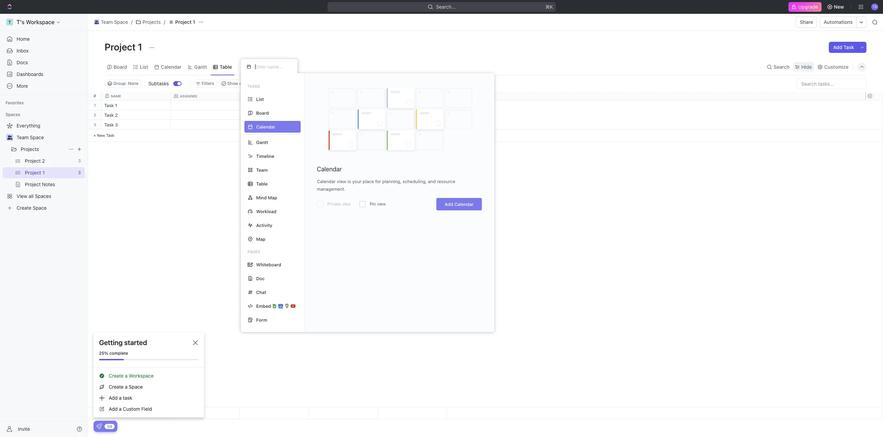 Task type: locate. For each thing, give the bounding box(es) containing it.
3
[[115, 122, 118, 127], [94, 122, 96, 127]]

view right pin at the top of page
[[377, 201, 386, 207]]

1 vertical spatial to do
[[244, 123, 256, 127]]

0 vertical spatial user group image
[[95, 20, 99, 24]]

inbox
[[17, 48, 29, 54]]

0 horizontal spatial space
[[30, 134, 44, 140]]

add for add calendar
[[445, 201, 454, 207]]

1 vertical spatial team space link
[[17, 132, 84, 143]]

team
[[101, 19, 113, 25], [17, 134, 29, 140], [256, 167, 268, 173]]

25% complete
[[99, 351, 128, 356]]

started
[[124, 339, 147, 347]]

automations
[[824, 19, 853, 25]]

map
[[268, 195, 277, 200], [256, 236, 266, 242]]

1 to do cell from the top
[[240, 110, 309, 120]]

0 vertical spatial do
[[251, 113, 256, 117]]

1 vertical spatial create
[[109, 384, 124, 390]]

list link
[[139, 62, 148, 72]]

1 horizontal spatial board
[[256, 110, 269, 116]]

0 vertical spatial projects
[[143, 19, 161, 25]]

1 create from the top
[[109, 373, 124, 379]]

new up automations
[[835, 4, 845, 10]]

a for space
[[125, 384, 128, 390]]

1 set priority image from the top
[[377, 101, 388, 111]]

0 vertical spatial space
[[114, 19, 128, 25]]

new task
[[97, 133, 114, 137]]

board
[[114, 64, 127, 70], [256, 110, 269, 116]]

workspace
[[129, 373, 154, 379]]

grid
[[88, 92, 884, 419]]

‎task down ‎task 1
[[104, 112, 114, 118]]

row
[[102, 92, 447, 101]]

1 horizontal spatial user group image
[[95, 20, 99, 24]]

calendar
[[161, 64, 182, 70], [317, 165, 342, 173], [317, 179, 336, 184], [455, 201, 474, 207]]

1 vertical spatial space
[[30, 134, 44, 140]]

view
[[337, 179, 347, 184], [342, 201, 351, 207], [377, 201, 386, 207]]

0 vertical spatial set priority image
[[377, 101, 388, 111]]

⌘k
[[546, 4, 553, 10]]

tree
[[3, 120, 85, 214]]

map right the 'mind'
[[268, 195, 277, 200]]

3 left task 3
[[94, 122, 96, 127]]

activity
[[256, 222, 273, 228]]

2 vertical spatial space
[[129, 384, 143, 390]]

1 horizontal spatial 2
[[115, 112, 118, 118]]

0 horizontal spatial map
[[256, 236, 266, 242]]

task for add task
[[844, 44, 855, 50]]

0 vertical spatial team space
[[101, 19, 128, 25]]

map down activity
[[256, 236, 266, 242]]

1 vertical spatial to
[[244, 123, 250, 127]]

a for task
[[119, 395, 122, 401]]

add left task
[[109, 395, 118, 401]]

create for create a workspace
[[109, 373, 124, 379]]

1 horizontal spatial /
[[164, 19, 165, 25]]

1 horizontal spatial space
[[114, 19, 128, 25]]

2 set priority element from the top
[[377, 111, 388, 121]]

add up customize
[[834, 44, 843, 50]]

list down tasks
[[256, 96, 264, 102]]

user group image
[[95, 20, 99, 24], [7, 135, 12, 140]]

board down tasks
[[256, 110, 269, 116]]

space
[[114, 19, 128, 25], [30, 134, 44, 140], [129, 384, 143, 390]]

do
[[251, 113, 256, 117], [251, 123, 256, 127]]

to do cell for ‎task 2
[[240, 110, 309, 120]]

invite
[[18, 426, 30, 432]]

1 horizontal spatial table
[[256, 181, 268, 186]]

0 vertical spatial ‎task
[[104, 103, 114, 108]]

1 vertical spatial projects link
[[21, 144, 66, 155]]

gantt
[[194, 64, 207, 70], [256, 139, 268, 145]]

board left list link on the top of the page
[[114, 64, 127, 70]]

complete
[[109, 351, 128, 356]]

planning,
[[383, 179, 402, 184]]

1 vertical spatial to do cell
[[240, 120, 309, 129]]

2 vertical spatial task
[[106, 133, 114, 137]]

new inside button
[[835, 4, 845, 10]]

set priority image
[[377, 101, 388, 111], [377, 120, 388, 131]]

2 vertical spatial team
[[256, 167, 268, 173]]

a left task
[[119, 395, 122, 401]]

1 horizontal spatial projects link
[[134, 18, 163, 26]]

table up the show
[[220, 64, 232, 70]]

0 horizontal spatial project
[[105, 41, 136, 53]]

2 for ‎task
[[115, 112, 118, 118]]

to for task 3
[[244, 123, 250, 127]]

0 vertical spatial team space link
[[92, 18, 130, 26]]

2 left ‎task 2
[[94, 113, 96, 117]]

new
[[835, 4, 845, 10], [97, 133, 105, 137]]

calendar link
[[160, 62, 182, 72]]

table up the 'mind'
[[256, 181, 268, 186]]

a up create a space
[[125, 373, 128, 379]]

task up customize
[[844, 44, 855, 50]]

add task
[[834, 44, 855, 50]]

2 inside 1 2 3
[[94, 113, 96, 117]]

1 vertical spatial new
[[97, 133, 105, 137]]

1 vertical spatial list
[[256, 96, 264, 102]]

‎task
[[104, 103, 114, 108], [104, 112, 114, 118]]

for
[[376, 179, 381, 184]]

2 ‎task from the top
[[104, 112, 114, 118]]

1 vertical spatial team space
[[17, 134, 44, 140]]

workload
[[256, 208, 277, 214]]

a for workspace
[[125, 373, 128, 379]]

3 set priority element from the top
[[377, 120, 388, 131]]

0 vertical spatial project
[[175, 19, 192, 25]]

task for new task
[[106, 133, 114, 137]]

0 vertical spatial list
[[140, 64, 148, 70]]

0 horizontal spatial team space link
[[17, 132, 84, 143]]

2 set priority image from the top
[[377, 120, 388, 131]]

‎task for ‎task 1
[[104, 103, 114, 108]]

view for calendar
[[337, 179, 347, 184]]

gantt up 'timeline'
[[256, 139, 268, 145]]

2 horizontal spatial team
[[256, 167, 268, 173]]

press space to select this row. row containing 3
[[88, 120, 102, 130]]

2
[[115, 112, 118, 118], [94, 113, 96, 117]]

add inside button
[[834, 44, 843, 50]]

task down ‎task 2
[[104, 122, 114, 127]]

set priority element
[[377, 101, 388, 111], [377, 111, 388, 121], [377, 120, 388, 131]]

1 horizontal spatial project
[[175, 19, 192, 25]]

0 vertical spatial create
[[109, 373, 124, 379]]

press space to select this row. row containing 2
[[88, 110, 102, 120]]

2 do from the top
[[251, 123, 256, 127]]

grid containing ‎task 1
[[88, 92, 884, 419]]

25%
[[99, 351, 108, 356]]

create up add a task
[[109, 384, 124, 390]]

1 horizontal spatial team space link
[[92, 18, 130, 26]]

add down "resource" on the top of page
[[445, 201, 454, 207]]

0 vertical spatial to
[[244, 113, 250, 117]]

task inside row group
[[104, 122, 114, 127]]

task
[[844, 44, 855, 50], [104, 122, 114, 127], [106, 133, 114, 137]]

0 horizontal spatial gantt
[[194, 64, 207, 70]]

create up create a space
[[109, 373, 124, 379]]

search
[[774, 64, 790, 70]]

‎task up ‎task 2
[[104, 103, 114, 108]]

projects link
[[134, 18, 163, 26], [21, 144, 66, 155]]

form
[[256, 317, 267, 322]]

cell
[[171, 101, 240, 110], [240, 101, 309, 110], [309, 101, 378, 110], [171, 110, 240, 120], [309, 110, 378, 120], [171, 120, 240, 129], [309, 120, 378, 129], [240, 407, 309, 419]]

new for new
[[835, 4, 845, 10]]

1 vertical spatial board
[[256, 110, 269, 116]]

tree inside sidebar 'navigation'
[[3, 120, 85, 214]]

is
[[348, 179, 351, 184]]

chat
[[256, 289, 266, 295]]

0 vertical spatial table
[[220, 64, 232, 70]]

0 vertical spatial projects link
[[134, 18, 163, 26]]

1 horizontal spatial map
[[268, 195, 277, 200]]

onboarding checklist button element
[[96, 424, 102, 429]]

1 horizontal spatial team
[[101, 19, 113, 25]]

0 vertical spatial board
[[114, 64, 127, 70]]

1 vertical spatial map
[[256, 236, 266, 242]]

to
[[244, 113, 250, 117], [244, 123, 250, 127]]

sidebar navigation
[[0, 14, 88, 437]]

0 horizontal spatial table
[[220, 64, 232, 70]]

2 to do from the top
[[244, 123, 256, 127]]

task inside add task button
[[844, 44, 855, 50]]

table
[[220, 64, 232, 70], [256, 181, 268, 186]]

0 horizontal spatial /
[[131, 19, 133, 25]]

a up task
[[125, 384, 128, 390]]

task down task 3
[[106, 133, 114, 137]]

set priority image
[[377, 111, 388, 121]]

whiteboard
[[256, 262, 281, 267]]

team space
[[101, 19, 128, 25], [17, 134, 44, 140]]

press space to select this row. row containing 1
[[88, 101, 102, 110]]

customize
[[825, 64, 849, 70]]

0 horizontal spatial new
[[97, 133, 105, 137]]

1 vertical spatial do
[[251, 123, 256, 127]]

1 set priority element from the top
[[377, 101, 388, 111]]

add for add task
[[834, 44, 843, 50]]

team inside sidebar 'navigation'
[[17, 134, 29, 140]]

calendar view is your place for planning, scheduling, and resource management.
[[317, 179, 456, 192]]

set priority image for 3
[[377, 120, 388, 131]]

0 horizontal spatial user group image
[[7, 135, 12, 140]]

spaces
[[6, 112, 20, 117]]

0 vertical spatial new
[[835, 4, 845, 10]]

0 horizontal spatial team space
[[17, 134, 44, 140]]

press space to select this row. row
[[88, 101, 102, 110], [102, 101, 447, 111], [88, 110, 102, 120], [102, 110, 447, 121], [88, 120, 102, 130], [102, 120, 447, 131], [102, 407, 447, 419]]

1 horizontal spatial projects
[[143, 19, 161, 25]]

add down add a task
[[109, 406, 118, 412]]

do down tasks
[[251, 113, 256, 117]]

docs
[[17, 59, 28, 65]]

tree containing team space
[[3, 120, 85, 214]]

0 horizontal spatial 2
[[94, 113, 96, 117]]

0 vertical spatial task
[[844, 44, 855, 50]]

1 ‎task from the top
[[104, 103, 114, 108]]

0 vertical spatial to do cell
[[240, 110, 309, 120]]

3 down ‎task 2
[[115, 122, 118, 127]]

do for task 3
[[251, 123, 256, 127]]

view left is
[[337, 179, 347, 184]]

list up subtasks 'button'
[[140, 64, 148, 70]]

1 horizontal spatial list
[[256, 96, 264, 102]]

view inside the calendar view is your place for planning, scheduling, and resource management.
[[337, 179, 347, 184]]

project 1
[[175, 19, 195, 25], [105, 41, 145, 53]]

1 horizontal spatial new
[[835, 4, 845, 10]]

scheduling,
[[403, 179, 427, 184]]

0 horizontal spatial team
[[17, 134, 29, 140]]

1 vertical spatial task
[[104, 122, 114, 127]]

show
[[227, 81, 238, 86]]

onboarding checklist button image
[[96, 424, 102, 429]]

do up 'timeline'
[[251, 123, 256, 127]]

to do cell
[[240, 110, 309, 120], [240, 120, 309, 129]]

0 vertical spatial project 1
[[175, 19, 195, 25]]

to do
[[244, 113, 256, 117], [244, 123, 256, 127]]

0 horizontal spatial projects
[[21, 146, 39, 152]]

1 vertical spatial team
[[17, 134, 29, 140]]

create for create a space
[[109, 384, 124, 390]]

a
[[125, 373, 128, 379], [125, 384, 128, 390], [119, 395, 122, 401], [119, 406, 122, 412]]

task 3
[[104, 122, 118, 127]]

project
[[175, 19, 192, 25], [105, 41, 136, 53]]

2 / from the left
[[164, 19, 165, 25]]

gantt left table link
[[194, 64, 207, 70]]

upgrade link
[[789, 2, 822, 12]]

private view
[[328, 201, 351, 207]]

space inside sidebar 'navigation'
[[30, 134, 44, 140]]

a down add a task
[[119, 406, 122, 412]]

hide button
[[794, 62, 815, 72]]

0 vertical spatial to do
[[244, 113, 256, 117]]

0 horizontal spatial 3
[[94, 122, 96, 127]]

row group
[[88, 101, 102, 142], [102, 101, 447, 142], [866, 101, 883, 142], [866, 407, 883, 419]]

private
[[328, 201, 341, 207]]

2 to do cell from the top
[[240, 120, 309, 129]]

1 to do from the top
[[244, 113, 256, 117]]

1 do from the top
[[251, 113, 256, 117]]

1 vertical spatial table
[[256, 181, 268, 186]]

1 / from the left
[[131, 19, 133, 25]]

1 vertical spatial projects
[[21, 146, 39, 152]]

2 up task 3
[[115, 112, 118, 118]]

2 to from the top
[[244, 123, 250, 127]]

1 to from the top
[[244, 113, 250, 117]]

favorites button
[[3, 99, 27, 107]]

1 vertical spatial ‎task
[[104, 112, 114, 118]]

2 create from the top
[[109, 384, 124, 390]]

1 vertical spatial user group image
[[7, 135, 12, 140]]

embed
[[256, 303, 271, 309]]

1 horizontal spatial gantt
[[256, 139, 268, 145]]

1 vertical spatial set priority image
[[377, 120, 388, 131]]

new down task 3
[[97, 133, 105, 137]]

pin
[[370, 201, 376, 207]]

1 vertical spatial project 1
[[105, 41, 145, 53]]

new for new task
[[97, 133, 105, 137]]

0 vertical spatial gantt
[[194, 64, 207, 70]]



Task type: describe. For each thing, give the bounding box(es) containing it.
project inside project 1 link
[[175, 19, 192, 25]]

hide
[[802, 64, 812, 70]]

add for add a custom field
[[109, 406, 118, 412]]

set priority element for 3
[[377, 120, 388, 131]]

1 horizontal spatial project 1
[[175, 19, 195, 25]]

resource
[[437, 179, 456, 184]]

close image
[[193, 340, 198, 345]]

do for ‎task 2
[[251, 113, 256, 117]]

Search tasks... text field
[[798, 78, 867, 89]]

‎task 2
[[104, 112, 118, 118]]

row group containing 1 2 3
[[88, 101, 102, 142]]

1 inside press space to select this row. row
[[115, 103, 117, 108]]

view button
[[241, 62, 263, 72]]

project 1 link
[[167, 18, 197, 26]]

2 for 1
[[94, 113, 96, 117]]

show closed
[[227, 81, 253, 86]]

create a workspace
[[109, 373, 154, 379]]

table link
[[218, 62, 232, 72]]

automations button
[[821, 17, 857, 27]]

to do cell for task 3
[[240, 120, 309, 129]]

2 horizontal spatial space
[[129, 384, 143, 390]]

#
[[93, 93, 96, 98]]

docs link
[[3, 57, 85, 68]]

1 vertical spatial gantt
[[256, 139, 268, 145]]

field
[[142, 406, 152, 412]]

projects inside sidebar 'navigation'
[[21, 146, 39, 152]]

calendar inside the calendar view is your place for planning, scheduling, and resource management.
[[317, 179, 336, 184]]

search...
[[436, 4, 456, 10]]

inbox link
[[3, 45, 85, 56]]

doc
[[256, 276, 265, 281]]

add task button
[[830, 42, 859, 53]]

set priority image for 1
[[377, 101, 388, 111]]

custom
[[123, 406, 140, 412]]

management.
[[317, 186, 346, 192]]

getting
[[99, 339, 123, 347]]

to for ‎task 2
[[244, 113, 250, 117]]

view right private
[[342, 201, 351, 207]]

home
[[17, 36, 30, 42]]

add a custom field
[[109, 406, 152, 412]]

getting started
[[99, 339, 147, 347]]

set priority element for 2
[[377, 111, 388, 121]]

set priority element for 1
[[377, 101, 388, 111]]

1 horizontal spatial team space
[[101, 19, 128, 25]]

to do for task 3
[[244, 123, 256, 127]]

dashboards link
[[3, 69, 85, 80]]

add calendar
[[445, 201, 474, 207]]

place
[[363, 179, 374, 184]]

0 horizontal spatial list
[[140, 64, 148, 70]]

pages
[[248, 249, 260, 254]]

0 horizontal spatial project 1
[[105, 41, 145, 53]]

share button
[[796, 17, 818, 28]]

favorites
[[6, 100, 24, 105]]

press space to select this row. row containing ‎task 2
[[102, 110, 447, 121]]

view for private view
[[377, 201, 386, 207]]

calendar inside "link"
[[161, 64, 182, 70]]

a for custom
[[119, 406, 122, 412]]

1 vertical spatial project
[[105, 41, 136, 53]]

dashboards
[[17, 71, 43, 77]]

view
[[250, 64, 261, 70]]

mind map
[[256, 195, 277, 200]]

board link
[[112, 62, 127, 72]]

1 inside 1 2 3
[[94, 103, 96, 107]]

home link
[[3, 34, 85, 45]]

‎task 1
[[104, 103, 117, 108]]

upgrade
[[799, 4, 819, 10]]

mind
[[256, 195, 267, 200]]

press space to select this row. row containing ‎task 1
[[102, 101, 447, 111]]

share
[[800, 19, 814, 25]]

row group containing ‎task 1
[[102, 101, 447, 142]]

view button
[[241, 59, 263, 75]]

0 vertical spatial team
[[101, 19, 113, 25]]

closed
[[239, 81, 253, 86]]

subtasks
[[149, 80, 169, 86]]

customize button
[[816, 62, 851, 72]]

team space inside sidebar 'navigation'
[[17, 134, 44, 140]]

0 horizontal spatial projects link
[[21, 144, 66, 155]]

1 horizontal spatial 3
[[115, 122, 118, 127]]

Enter name... field
[[255, 64, 292, 70]]

your
[[352, 179, 362, 184]]

0 vertical spatial map
[[268, 195, 277, 200]]

show closed button
[[219, 79, 256, 88]]

timeline
[[256, 153, 274, 159]]

to do for ‎task 2
[[244, 113, 256, 117]]

‎task for ‎task 2
[[104, 112, 114, 118]]

press space to select this row. row containing task 3
[[102, 120, 447, 131]]

subtasks button
[[146, 78, 174, 89]]

and
[[428, 179, 436, 184]]

tasks
[[248, 84, 260, 88]]

user group image inside sidebar 'navigation'
[[7, 135, 12, 140]]

1 2 3
[[94, 103, 96, 127]]

create a space
[[109, 384, 143, 390]]

0 horizontal spatial board
[[114, 64, 127, 70]]

search button
[[765, 62, 792, 72]]

1/4
[[107, 424, 112, 428]]

task
[[123, 395, 132, 401]]

new button
[[825, 1, 849, 12]]

pin view
[[370, 201, 386, 207]]

add for add a task
[[109, 395, 118, 401]]

add a task
[[109, 395, 132, 401]]

gantt link
[[193, 62, 207, 72]]



Task type: vqa. For each thing, say whether or not it's contained in the screenshot.
row
yes



